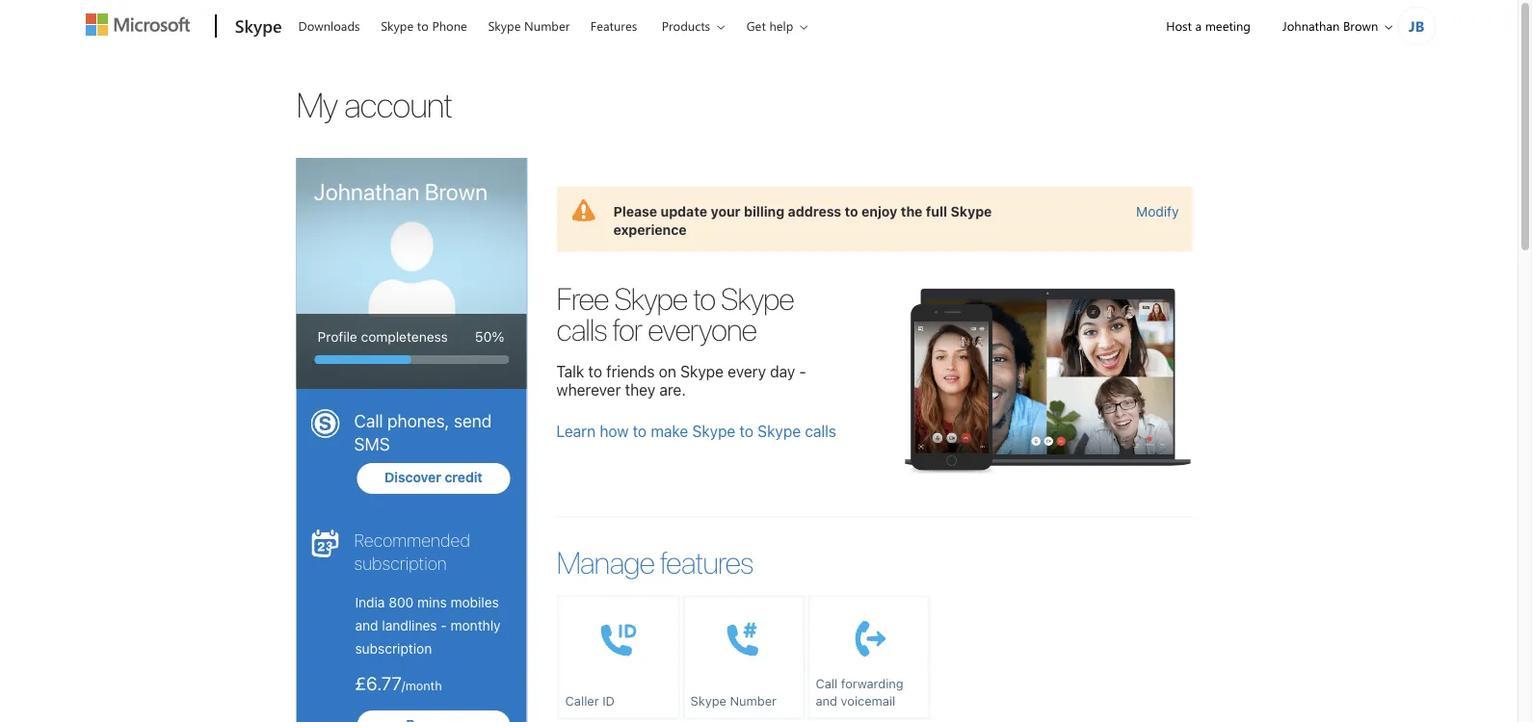 Task type: vqa. For each thing, say whether or not it's contained in the screenshot.
topmost one
no



Task type: locate. For each thing, give the bounding box(es) containing it.
to inside talk to friends on skype every day - wherever they are.
[[588, 363, 602, 381]]

subscription down landlines
[[355, 641, 432, 657]]

for
[[613, 311, 642, 347]]

and down india
[[355, 618, 378, 634]]

call inside call phones, send sms
[[354, 411, 383, 431]]

recommended subscription
[[354, 530, 470, 574]]

call up sms
[[354, 411, 383, 431]]

products
[[662, 17, 710, 34]]

1 horizontal spatial calls
[[805, 422, 837, 440]]

1 vertical spatial calls
[[805, 422, 837, 440]]

0 horizontal spatial calls
[[557, 311, 607, 347]]

50%
[[475, 329, 505, 345]]

call for call phones, send sms
[[354, 411, 383, 431]]

1 horizontal spatial johnathan
[[1283, 17, 1340, 34]]

modify link
[[1136, 202, 1179, 222]]

meeting
[[1205, 17, 1251, 34]]

downloads link
[[290, 1, 369, 47]]

to left enjoy
[[845, 203, 858, 219]]

host a meeting link
[[1150, 1, 1267, 50]]

0 horizontal spatial johnathan
[[314, 178, 420, 205]]

skype inside please update your billing address to enjoy the full skype experience
[[951, 203, 992, 219]]

0 vertical spatial skype number link
[[479, 1, 579, 47]]

recommended
[[354, 530, 470, 551]]

get help
[[747, 17, 794, 34]]

subscription
[[354, 553, 447, 574], [355, 641, 432, 657]]

forwarding
[[841, 676, 904, 691]]

1 vertical spatial johnathan brown
[[314, 178, 488, 205]]

-
[[799, 363, 806, 381], [441, 618, 447, 634]]

0 horizontal spatial and
[[355, 618, 378, 634]]

and left voicemail
[[816, 694, 838, 708]]

experience
[[613, 222, 687, 238]]

address
[[788, 203, 842, 219]]

1 horizontal spatial and
[[816, 694, 838, 708]]

call for call forwarding and voicemail
[[816, 676, 838, 691]]

on
[[659, 363, 676, 381]]

0 vertical spatial and
[[355, 618, 378, 634]]

microsoft image
[[86, 13, 190, 36]]

update
[[661, 203, 708, 219]]

1 vertical spatial and
[[816, 694, 838, 708]]

johnathan right meeting at top
[[1283, 17, 1340, 34]]

call left forwarding
[[816, 676, 838, 691]]

1 vertical spatial -
[[441, 618, 447, 634]]

1 vertical spatial call
[[816, 676, 838, 691]]

1 horizontal spatial number
[[730, 694, 777, 708]]

account
[[344, 83, 452, 124]]

skype number
[[488, 17, 570, 34], [691, 694, 777, 708]]

please update your billing address to enjoy the full skype experience
[[613, 203, 992, 238]]

0 horizontal spatial brown
[[425, 178, 488, 205]]

0 horizontal spatial skype number link
[[479, 1, 579, 47]]

brown
[[1343, 17, 1378, 34], [425, 178, 488, 205]]

0 vertical spatial subscription
[[354, 553, 447, 574]]

free skype to skype calls for everyone
[[557, 280, 794, 347]]

skype
[[235, 13, 282, 37], [381, 17, 414, 34], [488, 17, 521, 34], [951, 203, 992, 219], [614, 280, 687, 317], [721, 280, 794, 317], [681, 363, 724, 381], [692, 422, 736, 440], [758, 422, 801, 440], [691, 694, 727, 708]]

0 vertical spatial -
[[799, 363, 806, 381]]

main content containing free skype to skype calls for everyone
[[528, 252, 1222, 723]]

johnathan brown
[[1283, 17, 1378, 34], [314, 178, 488, 205]]

johnathan brown left jb
[[1283, 17, 1378, 34]]

johnathan down "my account"
[[314, 178, 420, 205]]

landlines
[[382, 618, 437, 634]]

number inside main content
[[730, 694, 777, 708]]

host a meeting
[[1166, 17, 1251, 34]]

mobiles
[[451, 595, 499, 611]]

- right day
[[799, 363, 806, 381]]

how
[[600, 422, 629, 440]]

0 horizontal spatial call
[[354, 411, 383, 431]]

manage features
[[557, 544, 753, 580]]

johnathan
[[1283, 17, 1340, 34], [314, 178, 420, 205]]

1 vertical spatial johnathan
[[314, 178, 420, 205]]

number
[[524, 17, 570, 34], [730, 694, 777, 708]]

1 horizontal spatial skype number link
[[683, 596, 805, 720]]

your
[[711, 203, 741, 219]]

1 vertical spatial number
[[730, 694, 777, 708]]

day
[[770, 363, 795, 381]]

talk to friends on skype every day - wherever they are.
[[557, 363, 806, 400]]

0 vertical spatial calls
[[557, 311, 607, 347]]

to right how
[[633, 422, 647, 440]]

discover credit
[[385, 470, 483, 486]]

call inside call forwarding and voicemail
[[816, 676, 838, 691]]

1 horizontal spatial skype number
[[691, 694, 777, 708]]

call phones, send sms link
[[311, 410, 512, 456]]

everyone
[[648, 311, 757, 347]]

0 vertical spatial number
[[524, 17, 570, 34]]

0 horizontal spatial johnathan brown
[[314, 178, 488, 205]]

alert
[[557, 158, 1193, 252]]

to left phone
[[417, 17, 429, 34]]

main content
[[528, 252, 1222, 723]]

1 vertical spatial subscription
[[355, 641, 432, 657]]

/month
[[402, 679, 442, 693]]

discover credit button
[[357, 464, 510, 494]]

0 vertical spatial skype number
[[488, 17, 570, 34]]

modify
[[1136, 203, 1179, 219]]

0 horizontal spatial -
[[441, 618, 447, 634]]

features
[[660, 544, 753, 580]]

to inside free skype to skype calls for everyone
[[693, 280, 715, 317]]

to right for
[[693, 280, 715, 317]]

discover
[[385, 470, 441, 486]]

1 vertical spatial brown
[[425, 178, 488, 205]]

calls inside free skype to skype calls for everyone
[[557, 311, 607, 347]]

jb
[[1409, 16, 1425, 35]]

to
[[417, 17, 429, 34], [845, 203, 858, 219], [693, 280, 715, 317], [588, 363, 602, 381], [633, 422, 647, 440], [740, 422, 754, 440]]

johnathan brown down account
[[314, 178, 488, 205]]

0 vertical spatial call
[[354, 411, 383, 431]]

1 horizontal spatial -
[[799, 363, 806, 381]]

1 vertical spatial skype number
[[691, 694, 777, 708]]

free
[[557, 280, 609, 317]]

skype link
[[225, 1, 288, 53]]

skype number link
[[479, 1, 579, 47], [683, 596, 805, 720]]

1 vertical spatial skype number link
[[683, 596, 805, 720]]

- inside talk to friends on skype every day - wherever they are.
[[799, 363, 806, 381]]

friends
[[606, 363, 655, 381]]

caller id link
[[558, 596, 680, 720]]

subscription down recommended
[[354, 553, 447, 574]]

id
[[603, 694, 615, 708]]

to up wherever
[[588, 363, 602, 381]]

caller
[[565, 694, 599, 708]]

credit
[[445, 470, 483, 486]]

- down mins
[[441, 618, 447, 634]]

johnathan brown inside "section"
[[314, 178, 488, 205]]

1 horizontal spatial johnathan brown
[[1283, 17, 1378, 34]]

0 vertical spatial brown
[[1343, 17, 1378, 34]]

0 horizontal spatial skype number
[[488, 17, 570, 34]]

johnathan brown section
[[296, 158, 528, 723]]

get help button
[[734, 1, 823, 51]]

calls
[[557, 311, 607, 347], [805, 422, 837, 440]]

and
[[355, 618, 378, 634], [816, 694, 838, 708]]

1 horizontal spatial call
[[816, 676, 838, 691]]

0 vertical spatial johnathan brown
[[1283, 17, 1378, 34]]

brown inside johnathan brown "section"
[[425, 178, 488, 205]]

call
[[354, 411, 383, 431], [816, 676, 838, 691]]

mins
[[417, 595, 447, 611]]



Task type: describe. For each thing, give the bounding box(es) containing it.
are.
[[660, 381, 686, 400]]

my
[[296, 83, 337, 124]]

and inside call forwarding and voicemail
[[816, 694, 838, 708]]

- inside india 800 mins mobiles and landlines - monthly subscription
[[441, 618, 447, 634]]

they
[[625, 381, 656, 400]]

india
[[355, 595, 385, 611]]

phone
[[432, 17, 467, 34]]

to down the every
[[740, 422, 754, 440]]

sms
[[354, 434, 390, 454]]

subscription inside 'recommended subscription'
[[354, 553, 447, 574]]

host
[[1166, 17, 1192, 34]]

learn how to make skype to skype calls link
[[557, 422, 837, 440]]

£6.77 /month
[[355, 673, 442, 694]]

the
[[901, 203, 923, 219]]

0 horizontal spatial number
[[524, 17, 570, 34]]

every
[[728, 363, 766, 381]]

800
[[389, 595, 414, 611]]

a
[[1196, 17, 1202, 34]]

profile
[[318, 329, 357, 345]]

phones,
[[388, 411, 449, 431]]

get
[[747, 17, 766, 34]]

skype to phone
[[381, 17, 467, 34]]

and inside india 800 mins mobiles and landlines - monthly subscription
[[355, 618, 378, 634]]

wherever
[[557, 381, 621, 400]]

skype to phone link
[[372, 1, 476, 47]]

monthly
[[451, 618, 501, 634]]

learn how to make skype to skype calls
[[557, 422, 837, 440]]

alert containing please update your billing address to enjoy the full skype experience
[[557, 158, 1193, 252]]

my account
[[296, 83, 452, 124]]

features link
[[582, 1, 646, 47]]

please
[[613, 203, 657, 219]]

full
[[926, 203, 947, 219]]

india 800 mins mobiles and landlines - monthly subscription
[[355, 595, 501, 657]]

manage
[[557, 544, 654, 580]]

0 vertical spatial johnathan
[[1283, 17, 1340, 34]]

call forwarding and voicemail
[[816, 676, 904, 708]]

subscription inside india 800 mins mobiles and landlines - monthly subscription
[[355, 641, 432, 657]]

send
[[454, 411, 492, 431]]

to inside please update your billing address to enjoy the full skype experience
[[845, 203, 858, 219]]

skype inside talk to friends on skype every day - wherever they are.
[[681, 363, 724, 381]]

products button
[[649, 1, 740, 51]]

billing
[[744, 203, 785, 219]]

enjoy
[[862, 203, 898, 219]]

call forwarding and voicemail link
[[808, 596, 930, 720]]

1 horizontal spatial brown
[[1343, 17, 1378, 34]]

call phones, send sms
[[354, 411, 492, 454]]

completeness
[[361, 329, 448, 345]]

£6.77
[[355, 673, 402, 694]]

voicemail
[[841, 694, 896, 708]]

manage features link
[[557, 544, 753, 580]]

features
[[591, 17, 637, 34]]

talk
[[557, 363, 584, 381]]

johnathan inside "section"
[[314, 178, 420, 205]]

caller id
[[565, 694, 615, 708]]

help
[[769, 17, 794, 34]]

learn
[[557, 422, 596, 440]]

make
[[651, 422, 688, 440]]

downloads
[[298, 17, 360, 34]]

profile completeness
[[318, 329, 448, 345]]



